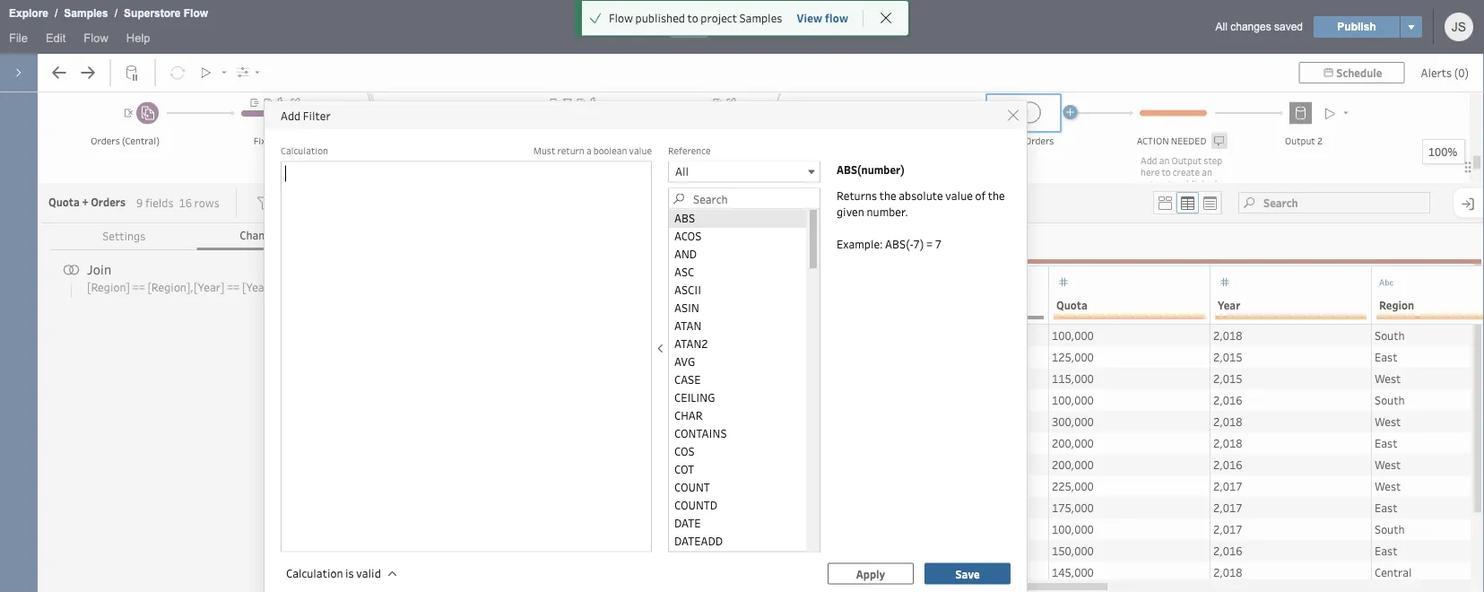 Task type: locate. For each thing, give the bounding box(es) containing it.
central
[[1375, 565, 1413, 580]]

returns right must
[[575, 135, 609, 147]]

published inside alert
[[636, 10, 685, 25]]

1 horizontal spatial +
[[568, 135, 573, 147]]

add filter
[[281, 108, 331, 123]]

0 horizontal spatial quota + orders
[[48, 195, 126, 209]]

1 horizontal spatial a
[[1221, 201, 1226, 213]]

superstore
[[124, 7, 181, 19], [717, 19, 787, 35]]

to left project
[[688, 10, 699, 25]]

2 vertical spatial quota
[[1057, 298, 1088, 312]]

explore / samples / superstore flow
[[9, 7, 208, 19]]

2
[[733, 135, 738, 147], [1318, 135, 1323, 147]]

flow up see
[[1157, 201, 1176, 213]]

200,000 up 225,000
[[1052, 457, 1094, 472]]

0 horizontal spatial year
[[606, 304, 629, 319]]

the right the absolute
[[988, 188, 1006, 203]]

acos
[[675, 228, 702, 243]]

0 horizontal spatial the
[[880, 188, 897, 203]]

1 2 from the left
[[733, 135, 738, 147]]

schedule button
[[1299, 62, 1405, 83]]

add
[[281, 108, 301, 123], [1141, 154, 1158, 166]]

0 vertical spatial value
[[629, 144, 652, 157]]

all for all
[[676, 164, 689, 179]]

changes (0)
[[240, 228, 300, 243]]

of left sale
[[631, 304, 641, 319]]

alerts
[[1422, 65, 1453, 80]]

1 vertical spatial calculation
[[286, 566, 343, 581]]

1 vertical spatial 2,015
[[1214, 371, 1243, 386]]

0 vertical spatial 2,015
[[1214, 349, 1243, 364]]

needed
[[1172, 135, 1207, 147]]

/ up edit
[[55, 7, 58, 19]]

0 vertical spatial 200,000
[[1052, 436, 1094, 450]]

publish
[[1338, 21, 1377, 33]]

2 vertical spatial 100,000
[[1052, 522, 1094, 537]]

100,000
[[1052, 328, 1094, 343], [1052, 393, 1094, 407], [1052, 522, 1094, 537]]

2 east from the top
[[1375, 436, 1398, 450]]

1 vertical spatial (0)
[[285, 228, 300, 243]]

2 vertical spatial of
[[631, 304, 641, 319]]

100,000 up 300,000
[[1052, 393, 1094, 407]]

1 vertical spatial returns
[[837, 188, 878, 203]]

1 vertical spatial published
[[1176, 177, 1218, 190]]

calculation
[[281, 144, 328, 157], [286, 566, 343, 581]]

2 horizontal spatial +
[[1018, 135, 1024, 147]]

value right the boolean
[[629, 144, 652, 157]]

200,000 down 300,000
[[1052, 436, 1094, 450]]

1 vertical spatial quota + orders
[[48, 195, 126, 209]]

0 vertical spatial of
[[976, 188, 986, 203]]

2 down run flow image
[[1318, 135, 1323, 147]]

to right "here"
[[1162, 166, 1171, 178]]

2 2 from the left
[[1318, 135, 1323, 147]]

1 east from the top
[[1375, 349, 1398, 364]]

0 vertical spatial (0)
[[1455, 65, 1470, 80]]

0 vertical spatial add
[[281, 108, 301, 123]]

published up results on the right of the page
[[1176, 177, 1218, 190]]

superstore up the help
[[124, 7, 181, 19]]

countd
[[675, 497, 718, 512]]

all
[[1216, 21, 1228, 33], [676, 164, 689, 179]]

explore link
[[8, 4, 49, 22]]

0 horizontal spatial returns
[[575, 135, 609, 147]]

100,000 up 125,000
[[1052, 328, 1094, 343]]

to
[[688, 10, 699, 25], [1162, 166, 1171, 178], [1210, 201, 1219, 213]]

2 == from the left
[[227, 279, 240, 294]]

saved
[[1275, 21, 1304, 33]]

flow button
[[75, 27, 117, 54]]

1 vertical spatial of
[[271, 279, 282, 294]]

0 vertical spatial flow
[[825, 11, 849, 25]]

a right learn
[[1221, 201, 1226, 213]]

to inside alert
[[688, 10, 699, 25]]

Search text field
[[668, 188, 821, 209]]

east
[[1375, 349, 1398, 364], [1375, 436, 1398, 450], [1375, 500, 1398, 515], [1375, 543, 1398, 558]]

0 vertical spatial to
[[688, 10, 699, 25]]

samples
[[64, 7, 108, 19], [740, 10, 783, 25]]

0 horizontal spatial 2
[[733, 135, 738, 147]]

1 100,000 from the top
[[1052, 328, 1094, 343]]

(0) for changes (0)
[[285, 228, 300, 243]]

1 horizontal spatial flow
[[1157, 201, 1176, 213]]

abs(number)
[[837, 162, 905, 176]]

step
[[1204, 154, 1223, 166]]

samples right project
[[740, 10, 783, 25]]

all inside all field
[[676, 164, 689, 179]]

1 vertical spatial 100,000
[[1052, 393, 1094, 407]]

1 vertical spatial output
[[1172, 154, 1202, 166]]

the
[[880, 188, 897, 203], [988, 188, 1006, 203], [1141, 201, 1155, 213]]

0 horizontal spatial /
[[55, 7, 58, 19]]

add for add filter
[[281, 108, 301, 123]]

1 horizontal spatial returns
[[837, 188, 878, 203]]

1 vertical spatial a
[[1221, 201, 1226, 213]]

dateadd
[[675, 533, 723, 548]]

flow down samples link
[[84, 31, 108, 44]]

samples link
[[63, 4, 109, 22]]

source,
[[1163, 189, 1194, 201]]

1 horizontal spatial 2
[[1318, 135, 1323, 147]]

1 horizontal spatial add
[[1141, 154, 1158, 166]]

0 horizontal spatial ==
[[132, 279, 145, 294]]

calculation is valid
[[286, 566, 381, 581]]

0 vertical spatial all
[[1216, 21, 1228, 33]]

== left [year
[[227, 279, 240, 294]]

view
[[797, 11, 823, 25]]

see
[[1168, 224, 1182, 236]]

year
[[1218, 298, 1241, 312], [606, 304, 629, 319]]

all left changes
[[1216, 21, 1228, 33]]

of left sale]
[[271, 279, 282, 294]]

all changes saved
[[1216, 21, 1304, 33]]

0 horizontal spatial a
[[587, 144, 592, 157]]

calculation down 'add filter'
[[281, 144, 328, 157]]

1 horizontal spatial search image
[[689, 275, 707, 293]]

value inside returns the absolute value of the given number. example: abs(-7) = 7
[[946, 188, 973, 203]]

ascii
[[675, 282, 702, 297]]

2 200,000 from the top
[[1052, 457, 1094, 472]]

of right the absolute
[[976, 188, 986, 203]]

9
[[136, 195, 143, 210]]

output up search text field
[[1286, 135, 1316, 147]]

value
[[629, 144, 652, 157], [946, 188, 973, 203]]

year for year of sale
[[606, 304, 629, 319]]

== right [region]
[[132, 279, 145, 294]]

1 horizontal spatial /
[[115, 7, 118, 19]]

0 vertical spatial calculation
[[281, 144, 328, 157]]

1 vertical spatial flow
[[1157, 201, 1176, 213]]

returns
[[575, 135, 609, 147], [837, 188, 878, 203]]

2 2,015 from the top
[[1214, 371, 1243, 386]]

1 west from the top
[[1375, 371, 1402, 386]]

year left sale
[[606, 304, 629, 319]]

add left filter
[[281, 108, 301, 123]]

1 horizontal spatial to
[[1162, 166, 1171, 178]]

output down needed
[[1172, 154, 1202, 166]]

0 vertical spatial quota + orders
[[990, 135, 1055, 147]]

quota
[[990, 135, 1016, 147], [48, 195, 80, 209], [1057, 298, 1088, 312]]

4 west from the top
[[1375, 479, 1402, 493]]

valid
[[356, 566, 381, 581]]

2 for output 2
[[1318, 135, 1323, 147]]

1 horizontal spatial ==
[[227, 279, 240, 294]]

2 horizontal spatial to
[[1210, 201, 1219, 213]]

0 vertical spatial a
[[587, 144, 592, 157]]

database.
[[1141, 212, 1183, 225]]

2 100,000 from the top
[[1052, 393, 1094, 407]]

(0) for alerts (0)
[[1455, 65, 1470, 80]]

None radio
[[1155, 192, 1177, 214], [1177, 192, 1200, 214], [1155, 192, 1177, 214], [1177, 192, 1200, 214]]

1 vertical spatial quota
[[48, 195, 80, 209]]

no refreshes available image
[[164, 59, 191, 86]]

publish button
[[1314, 16, 1401, 38]]

samples up 'flow' popup button
[[64, 7, 108, 19]]

100,000 up 150,000
[[1052, 522, 1094, 537]]

atan
[[675, 318, 702, 332]]

0 horizontal spatial of
[[271, 279, 282, 294]]

1 horizontal spatial (0)
[[1455, 65, 1470, 80]]

flow right project
[[791, 19, 822, 35]]

a inside add filter dialog
[[587, 144, 592, 157]]

datediff
[[675, 551, 724, 566]]

an right the "create"
[[1202, 166, 1213, 178]]

published left project
[[636, 10, 685, 25]]

explore
[[9, 7, 48, 19]]

1 horizontal spatial all
[[1216, 21, 1228, 33]]

1 vertical spatial 200,000
[[1052, 457, 1094, 472]]

0 horizontal spatial output
[[1172, 154, 1202, 166]]

0 horizontal spatial +
[[82, 195, 88, 209]]

(0) right 'changes' on the top
[[285, 228, 300, 243]]

output 2
[[1286, 135, 1323, 147]]

1 horizontal spatial samples
[[740, 10, 783, 25]]

==
[[132, 279, 145, 294], [227, 279, 240, 294]]

run flow image
[[1318, 101, 1342, 125]]

2 right clean
[[733, 135, 738, 147]]

return
[[558, 144, 585, 157]]

2,018
[[1214, 328, 1243, 343], [1214, 414, 1243, 429], [729, 436, 758, 450], [1214, 436, 1243, 450], [1214, 565, 1243, 580]]

1 / from the left
[[55, 7, 58, 19]]

superstore flow
[[717, 19, 822, 35]]

output inside add an output step here to create an extract, published data source, or write the flow results to a database. to learn more, see tabsoft.co/prepsamp
[[1172, 154, 1202, 166]]

a right return
[[587, 144, 592, 157]]

1 200,000 from the top
[[1052, 436, 1094, 450]]

flow right the success image
[[609, 10, 633, 25]]

add inside add an output step here to create an extract, published data source, or write the flow results to a database. to learn more, see tabsoft.co/prepsamp
[[1141, 154, 1158, 166]]

0 vertical spatial 100,000
[[1052, 328, 1094, 343]]

west
[[1375, 371, 1402, 386], [1375, 414, 1402, 429], [1375, 457, 1402, 472], [1375, 479, 1402, 493]]

flow inside alert
[[609, 10, 633, 25]]

1 horizontal spatial quota + orders
[[990, 135, 1055, 147]]

9 fields 16 rows
[[136, 195, 220, 210]]

1 horizontal spatial value
[[946, 188, 973, 203]]

1 vertical spatial all
[[676, 164, 689, 179]]

clean
[[707, 135, 731, 147]]

1 search image from the left
[[508, 275, 526, 293]]

2 horizontal spatial quota
[[1057, 298, 1088, 312]]

project
[[701, 10, 737, 25]]

output
[[1286, 135, 1316, 147], [1172, 154, 1202, 166]]

2 horizontal spatial of
[[976, 188, 986, 203]]

the up number. at the top of page
[[880, 188, 897, 203]]

2 horizontal spatial the
[[1141, 201, 1155, 213]]

=
[[927, 237, 933, 252]]

an down action needed
[[1160, 154, 1170, 166]]

3 100,000 from the top
[[1052, 522, 1094, 537]]

add inside dialog
[[281, 108, 301, 123]]

asc
[[675, 264, 695, 279]]

2,017
[[1214, 479, 1243, 493], [1214, 500, 1243, 515], [1214, 522, 1243, 537], [419, 547, 448, 562], [600, 547, 629, 562]]

200,000
[[1052, 436, 1094, 450], [1052, 457, 1094, 472]]

1 vertical spatial add
[[1141, 154, 1158, 166]]

changes
[[1231, 21, 1272, 33]]

1 horizontal spatial published
[[1176, 177, 1218, 190]]

add down action
[[1141, 154, 1158, 166]]

1 vertical spatial value
[[946, 188, 973, 203]]

0 horizontal spatial to
[[688, 10, 699, 25]]

0 vertical spatial output
[[1286, 135, 1316, 147]]

1 horizontal spatial quota
[[990, 135, 1016, 147]]

samples inside alert
[[740, 10, 783, 25]]

option group
[[1154, 191, 1223, 214]]

0 horizontal spatial add
[[281, 108, 301, 123]]

0 horizontal spatial all
[[676, 164, 689, 179]]

0 vertical spatial published
[[636, 10, 685, 25]]

/ right samples link
[[115, 7, 118, 19]]

calculation left is
[[286, 566, 343, 581]]

search image
[[508, 275, 526, 293], [689, 275, 707, 293]]

to right or
[[1210, 201, 1219, 213]]

value right the absolute
[[946, 188, 973, 203]]

2 search image from the left
[[689, 275, 707, 293]]

year down tabsoft.co/prepsamp
[[1218, 298, 1241, 312]]

flow published to project samples alert
[[609, 10, 783, 26]]

1 vertical spatial to
[[1162, 166, 1171, 178]]

145,000
[[1052, 565, 1094, 580]]

(0) right alerts
[[1455, 65, 1470, 80]]

flow inside popup button
[[84, 31, 108, 44]]

sale
[[644, 304, 665, 319]]

0 horizontal spatial search image
[[508, 275, 526, 293]]

1 == from the left
[[132, 279, 145, 294]]

0 horizontal spatial published
[[636, 10, 685, 25]]

all down reference
[[676, 164, 689, 179]]

cot
[[675, 461, 695, 476]]

1 horizontal spatial year
[[1218, 298, 1241, 312]]

a inside add an output step here to create an extract, published data source, or write the flow results to a database. to learn more, see tabsoft.co/prepsamp
[[1221, 201, 1226, 213]]

1 2,015 from the top
[[1214, 349, 1243, 364]]

fields
[[145, 195, 174, 210]]

None radio
[[1200, 192, 1222, 214]]

view flow
[[797, 11, 849, 25]]

16
[[179, 195, 192, 210]]

reference
[[668, 144, 711, 157]]

orders (central)
[[91, 135, 160, 147]]

of
[[976, 188, 986, 203], [271, 279, 282, 294], [631, 304, 641, 319]]

0 horizontal spatial (0)
[[285, 228, 300, 243]]

avg
[[675, 353, 696, 368]]

returns up given
[[837, 188, 878, 203]]

abs(-
[[886, 237, 914, 252]]

the up more,
[[1141, 201, 1155, 213]]

2 / from the left
[[115, 7, 118, 19]]

flow right view
[[825, 11, 849, 25]]

must return a boolean value
[[534, 144, 652, 157]]

all for all changes saved
[[1216, 21, 1228, 33]]

0 horizontal spatial an
[[1160, 154, 1170, 166]]

+
[[568, 135, 573, 147], [1018, 135, 1024, 147], [82, 195, 88, 209]]

1 horizontal spatial the
[[988, 188, 1006, 203]]

dates
[[268, 135, 293, 147]]

superstore left view
[[717, 19, 787, 35]]



Task type: vqa. For each thing, say whether or not it's contained in the screenshot.
AND
yes



Task type: describe. For each thing, give the bounding box(es) containing it.
1 horizontal spatial superstore
[[717, 19, 787, 35]]

char
[[675, 407, 703, 422]]

1 horizontal spatial an
[[1202, 166, 1213, 178]]

extract,
[[1141, 177, 1174, 190]]

2,018 2,015 2,015 2,016 2,018 2,018 2,016 2,017 2,017 2,017 2,016 2,018
[[1214, 328, 1243, 580]]

0 horizontal spatial superstore
[[124, 7, 181, 19]]

of inside join [region] == [region],[year] == [year of sale]
[[271, 279, 282, 294]]

superstore flow link
[[123, 4, 209, 22]]

1 horizontal spatial of
[[631, 304, 641, 319]]

region
[[1380, 298, 1415, 312]]

tabsoft.co/prepsamp
[[1141, 236, 1231, 248]]

join [region] == [region],[year] == [year of sale]
[[87, 261, 310, 294]]

abs acos and asc ascii asin atan atan2 avg case ceiling char contains cos cot count countd date dateadd datediff
[[675, 210, 727, 566]]

add for add an output step here to create an extract, published data source, or write the flow results to a database. to learn more, see tabsoft.co/prepsamp
[[1141, 154, 1158, 166]]

1 horizontal spatial output
[[1286, 135, 1316, 147]]

100,000 125,000 115,000 100,000 300,000 200,000 200,000 225,000 175,000 100,000 150,000 145,000
[[1052, 328, 1094, 580]]

orders + returns
[[537, 135, 609, 147]]

learn
[[1197, 212, 1219, 225]]

flow inside add an output step here to create an extract, published data source, or write the flow results to a database. to learn more, see tabsoft.co/prepsamp
[[1157, 201, 1176, 213]]

help button
[[117, 27, 159, 54]]

alerts (0)
[[1422, 65, 1470, 80]]

All field
[[668, 161, 821, 184]]

case
[[675, 371, 701, 386]]

0.23961439588689
[[891, 565, 991, 580]]

Search text field
[[1239, 192, 1431, 214]]

225,000
[[1052, 479, 1094, 493]]

results
[[1178, 201, 1208, 213]]

(central)
[[122, 135, 160, 147]]

cos
[[675, 443, 695, 458]]

sale]
[[284, 279, 310, 294]]

0.13606299212598
[[891, 543, 991, 558]]

[year
[[242, 279, 269, 294]]

clean 2
[[707, 135, 738, 147]]

calculation for calculation is valid
[[286, 566, 343, 581]]

filter
[[303, 108, 331, 123]]

and
[[675, 246, 697, 261]]

atan2
[[675, 336, 708, 350]]

view flow link
[[796, 10, 850, 26]]

file
[[9, 31, 28, 44]]

abs
[[675, 210, 695, 225]]

changes
[[240, 228, 283, 243]]

3 east from the top
[[1375, 500, 1398, 515]]

absolute
[[899, 188, 944, 203]]

returns the absolute value of the given number. example: abs(-7) = 7
[[837, 188, 1008, 252]]

data
[[1141, 189, 1161, 201]]

7
[[935, 237, 942, 252]]

action needed
[[1137, 135, 1207, 147]]

help
[[126, 31, 150, 44]]

flow up no refreshes available image
[[184, 7, 208, 19]]

south east west south west east west west east south east central
[[1375, 328, 1413, 580]]

add an output step here to create an extract, published data source, or write the flow results to a database. to learn more, see tabsoft.co/prepsamp
[[1141, 154, 1231, 248]]

2 for clean 2
[[733, 135, 738, 147]]

add filter dialog
[[265, 102, 1027, 592]]

rows
[[194, 195, 220, 210]]

write
[[1206, 189, 1229, 201]]

boolean
[[594, 144, 627, 157]]

115,000
[[1052, 371, 1094, 386]]

fix dates
[[254, 135, 293, 147]]

175,000
[[1052, 500, 1094, 515]]

year of sale
[[606, 304, 665, 319]]

date
[[675, 515, 701, 530]]

more,
[[1141, 224, 1166, 236]]

year for year
[[1218, 298, 1241, 312]]

[region]
[[87, 279, 130, 294]]

js
[[1452, 20, 1467, 34]]

[region],[year]
[[148, 279, 225, 294]]

edit
[[46, 31, 66, 44]]

to
[[1185, 212, 1195, 225]]

0 horizontal spatial samples
[[64, 7, 108, 19]]

file button
[[0, 27, 37, 54]]

0 horizontal spatial quota
[[48, 195, 80, 209]]

0 vertical spatial returns
[[575, 135, 609, 147]]

contains
[[675, 425, 727, 440]]

count
[[675, 479, 710, 494]]

js button
[[1445, 13, 1474, 41]]

2 west from the top
[[1375, 414, 1402, 429]]

flow published to project samples
[[609, 10, 783, 25]]

the inside add an output step here to create an extract, published data source, or write the flow results to a database. to learn more, see tabsoft.co/prepsamp
[[1141, 201, 1155, 213]]

given
[[837, 205, 865, 219]]

returns inside returns the absolute value of the given number. example: abs(-7) = 7
[[837, 188, 878, 203]]

must
[[534, 144, 556, 157]]

0.13606299212598 0.23961439588689
[[891, 543, 991, 580]]

4 east from the top
[[1375, 543, 1398, 558]]

2 vertical spatial to
[[1210, 201, 1219, 213]]

or
[[1195, 189, 1205, 201]]

of inside returns the absolute value of the given number. example: abs(-7) = 7
[[976, 188, 986, 203]]

ceiling
[[675, 389, 716, 404]]

fix
[[254, 135, 266, 147]]

asin
[[675, 300, 700, 314]]

number.
[[867, 205, 909, 219]]

3 west from the top
[[1375, 457, 1402, 472]]

published inside add an output step here to create an extract, published data source, or write the flow results to a database. to learn more, see tabsoft.co/prepsamp
[[1176, 177, 1218, 190]]

here
[[1141, 166, 1160, 178]]

success image
[[589, 12, 602, 24]]

edit button
[[37, 27, 75, 54]]

calculation for calculation
[[281, 144, 328, 157]]

settings
[[102, 229, 146, 244]]

is
[[345, 566, 354, 581]]

150,000
[[1052, 543, 1094, 558]]

0 horizontal spatial flow
[[825, 11, 849, 25]]

0 horizontal spatial value
[[629, 144, 652, 157]]

0 vertical spatial quota
[[990, 135, 1016, 147]]



